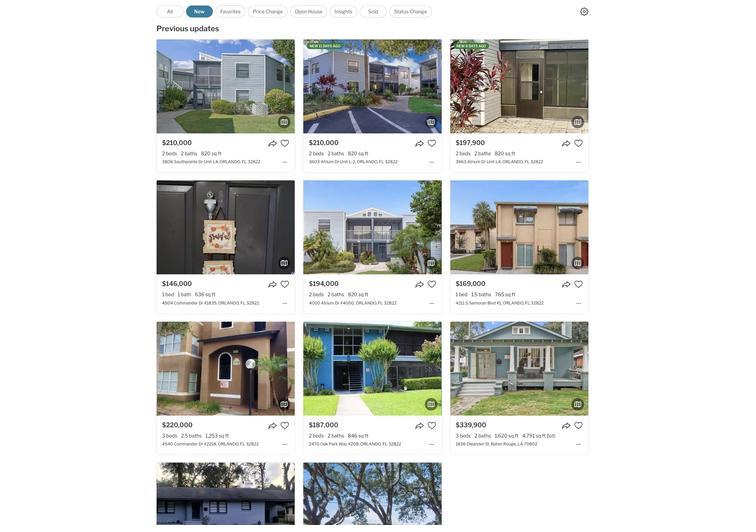 Task type: locate. For each thing, give the bounding box(es) containing it.
dr right 3663
[[482, 159, 486, 164]]

ft up 4000 atrium dr #4000, orlando, fl 32822
[[365, 292, 369, 298]]

beds for 4000
[[313, 292, 324, 298]]

atrium right 4000
[[321, 300, 334, 306]]

3 photo of 4000 atrium dr #4000, orlando, fl 32822 image from the left
[[442, 181, 580, 275]]

1 up 4211 on the bottom of the page
[[456, 292, 458, 298]]

1 horizontal spatial 1 bed
[[456, 292, 468, 298]]

ft for 4540 commander dr #2218, orlando, fl 32822
[[225, 433, 229, 439]]

2 beds for 4000
[[309, 292, 324, 298]]

beds up 3603
[[313, 151, 324, 156]]

3 photo of 1673 n 28th st, baton rouge, la 70802 image from the left
[[295, 463, 433, 525]]

2 up oleander
[[475, 433, 478, 439]]

2 horizontal spatial 1
[[456, 292, 458, 298]]

photo of 3603 atrium dr unit l-2, orlando, fl 32822 image
[[165, 39, 304, 133], [304, 39, 442, 133], [442, 39, 580, 133]]

2 photo of 1673 n 28th st, baton rouge, la 70802 image from the left
[[157, 463, 295, 525]]

820 for 3663
[[495, 151, 505, 156]]

0 horizontal spatial unit
[[204, 159, 212, 164]]

ago right 11
[[333, 44, 341, 48]]

open house
[[295, 9, 323, 14]]

baths up park
[[332, 433, 344, 439]]

atrium
[[321, 159, 334, 164], [468, 159, 481, 164], [321, 300, 334, 306]]

sq right 636
[[206, 292, 211, 298]]

bed
[[166, 292, 174, 298], [459, 292, 468, 298]]

1 photo of 4000 atrium dr #4000, orlando, fl 32822 image from the left
[[165, 181, 304, 275]]

2 photo of 4504 commander dr #1835, orlando, fl 32822 image from the left
[[157, 181, 295, 275]]

baths up southpointe
[[185, 151, 198, 156]]

l4,
[[213, 159, 219, 164], [496, 159, 502, 164]]

favorite button image for 4540 commander dr #2218, orlando, fl 32822
[[281, 421, 290, 430]]

favorite button checkbox for 3806 southpointe dr unit l4, orlando, fl 32822
[[281, 139, 290, 148]]

1 1 from the left
[[162, 292, 165, 298]]

0 horizontal spatial 1 bed
[[162, 292, 174, 298]]

2 $210,000 from the left
[[309, 139, 339, 147]]

change for price change
[[266, 9, 283, 14]]

820 sq ft up 3663 atrium dr unit l4, orlando, fl 32822
[[495, 151, 516, 156]]

photo of 1836 oleander st, baton rouge, la 70802 image
[[312, 322, 451, 416], [451, 322, 589, 416], [589, 322, 727, 416]]

ft for 3806 southpointe dr unit l4, orlando, fl 32822
[[218, 151, 222, 156]]

change
[[266, 9, 283, 14], [410, 9, 427, 14]]

unit for 3806
[[204, 159, 212, 164]]

sq up 3603 atrium dr unit l-2, orlando, fl 32822
[[359, 151, 364, 156]]

1 left bath
[[178, 292, 180, 298]]

2 baths for 4000
[[328, 292, 344, 298]]

baths right 1.5
[[479, 292, 492, 298]]

New radio
[[186, 5, 213, 17]]

2 down $194,000
[[328, 292, 331, 298]]

2 photo of 1836 oleander st, baton rouge, la 70802 image from the left
[[451, 322, 589, 416]]

bed for $169,000
[[459, 292, 468, 298]]

bed up 4504 at left
[[166, 292, 174, 298]]

1 vertical spatial commander
[[174, 441, 198, 447]]

1 horizontal spatial days
[[469, 44, 478, 48]]

2 baths up park
[[328, 433, 344, 439]]

photo of 2470 oak park way #208, orlando, fl 32822 image
[[165, 322, 304, 416], [304, 322, 442, 416], [442, 322, 580, 416]]

sq
[[212, 151, 217, 156], [359, 151, 364, 156], [506, 151, 511, 156], [206, 292, 211, 298], [359, 292, 364, 298], [506, 292, 511, 298], [219, 433, 224, 439], [359, 433, 364, 439], [509, 433, 514, 439], [536, 433, 542, 439]]

1 unit from the left
[[204, 159, 212, 164]]

sq up 4000 atrium dr #4000, orlando, fl 32822
[[359, 292, 364, 298]]

ft right 765
[[512, 292, 516, 298]]

1 3 beds from the left
[[162, 433, 177, 439]]

favorite button checkbox for $197,900
[[575, 139, 583, 148]]

0 horizontal spatial 3
[[162, 433, 165, 439]]

dr left #2218,
[[199, 441, 203, 447]]

2 horizontal spatial unit
[[487, 159, 495, 164]]

ft for 2470 oak park way #208, orlando, fl 32822
[[365, 433, 369, 439]]

sq up "rouge,"
[[509, 433, 514, 439]]

2 beds
[[162, 151, 177, 156], [309, 151, 324, 156], [456, 151, 471, 156], [309, 292, 324, 298], [309, 433, 324, 439]]

2 days from the left
[[469, 44, 478, 48]]

1 photo of 3603 atrium dr unit l-2, orlando, fl 32822 image from the left
[[165, 39, 304, 133]]

sq for 3603 atrium dr unit l-2, orlando, fl 32822
[[359, 151, 364, 156]]

0 horizontal spatial ago
[[333, 44, 341, 48]]

820 sq ft for 3603
[[348, 151, 369, 156]]

beds up 4000
[[313, 292, 324, 298]]

oleander
[[467, 441, 485, 447]]

price change
[[253, 9, 283, 14]]

2 beds for 3663
[[456, 151, 471, 156]]

0 horizontal spatial $210,000
[[162, 139, 192, 147]]

new 6 days ago
[[457, 44, 487, 48]]

$339,900
[[456, 422, 487, 429]]

820 sq ft for 4000
[[348, 292, 369, 298]]

2 commander from the top
[[174, 441, 198, 447]]

1 photo of 1836 oleander st, baton rouge, la 70802 image from the left
[[312, 322, 451, 416]]

2 up 3603
[[309, 151, 312, 156]]

option group containing all
[[157, 5, 432, 17]]

4,791 sq ft (lot)
[[523, 433, 556, 439]]

#4000,
[[341, 300, 355, 306]]

1 commander from the top
[[174, 300, 198, 306]]

unit for 3603
[[340, 159, 348, 164]]

change right 'status'
[[410, 9, 427, 14]]

ft for 3603 atrium dr unit l-2, orlando, fl 32822
[[365, 151, 369, 156]]

beds up 3806
[[166, 151, 177, 156]]

2 3 beds from the left
[[456, 433, 471, 439]]

favorite button image
[[575, 139, 583, 148], [281, 280, 290, 289], [575, 280, 583, 289], [575, 421, 583, 430]]

Favorites radio
[[216, 5, 246, 17]]

new
[[194, 9, 205, 14]]

baths right 2.5
[[189, 433, 202, 439]]

favorite button checkbox
[[281, 139, 290, 148], [428, 139, 437, 148], [281, 280, 290, 289], [575, 280, 583, 289], [281, 421, 290, 430], [575, 421, 583, 430]]

820 sq ft
[[201, 151, 222, 156], [348, 151, 369, 156], [495, 151, 516, 156], [348, 292, 369, 298]]

sq right 846
[[359, 433, 364, 439]]

baths for 4540
[[189, 433, 202, 439]]

new 11 days ago
[[310, 44, 341, 48]]

2 beds up 2470
[[309, 433, 324, 439]]

2 beds for 3806
[[162, 151, 177, 156]]

2 baths for 2470
[[328, 433, 344, 439]]

atrium right 3603
[[321, 159, 334, 164]]

3 for $339,900
[[456, 433, 459, 439]]

2 baths for 3603
[[328, 151, 344, 156]]

beds for 3663
[[460, 151, 471, 156]]

2 l4, from the left
[[496, 159, 502, 164]]

820 for 3806
[[201, 151, 211, 156]]

#1835,
[[204, 300, 218, 306]]

dr left #4000,
[[335, 300, 340, 306]]

1 bed
[[162, 292, 174, 298], [456, 292, 468, 298]]

2 3 from the left
[[456, 433, 459, 439]]

orlando,
[[220, 159, 241, 164], [357, 159, 379, 164], [503, 159, 524, 164], [219, 300, 240, 306], [356, 300, 378, 306], [503, 300, 525, 306], [218, 441, 239, 447], [361, 441, 382, 447]]

photo of 4540 commander dr #2218, orlando, fl 32822 image
[[19, 322, 157, 416], [157, 322, 295, 416], [295, 322, 433, 416]]

commander down 2.5
[[174, 441, 198, 447]]

1 horizontal spatial l4,
[[496, 159, 502, 164]]

favorite button image for 4000 atrium dr #4000, orlando, fl 32822
[[428, 280, 437, 289]]

3
[[162, 433, 165, 439], [456, 433, 459, 439]]

820
[[201, 151, 211, 156], [348, 151, 358, 156], [495, 151, 505, 156], [348, 292, 358, 298]]

0 horizontal spatial new
[[310, 44, 318, 48]]

2
[[162, 151, 165, 156], [181, 151, 184, 156], [309, 151, 312, 156], [328, 151, 331, 156], [456, 151, 459, 156], [475, 151, 478, 156], [309, 292, 312, 298], [328, 292, 331, 298], [309, 433, 312, 439], [328, 433, 331, 439], [475, 433, 478, 439]]

sq right 765
[[506, 292, 511, 298]]

3 photo of 2470 oak park way #208, orlando, fl 32822 image from the left
[[442, 322, 580, 416]]

1 bed from the left
[[166, 292, 174, 298]]

ft up la
[[515, 433, 519, 439]]

6
[[466, 44, 468, 48]]

1 bed up 4211 on the bottom of the page
[[456, 292, 468, 298]]

$210,000 for atrium
[[309, 139, 339, 147]]

sq for 4540 commander dr #2218, orlando, fl 32822
[[219, 433, 224, 439]]

$197,900
[[456, 139, 485, 147]]

photo of 4504 commander dr #1835, orlando, fl 32822 image
[[19, 181, 157, 275], [157, 181, 295, 275], [295, 181, 433, 275]]

sq for 1836 oleander st, baton rouge, la 70802
[[509, 433, 514, 439]]

2 photo of 3603 atrium dr unit l-2, orlando, fl 32822 image from the left
[[304, 39, 442, 133]]

1 horizontal spatial unit
[[340, 159, 348, 164]]

#2218,
[[204, 441, 217, 447]]

2 up 2470
[[309, 433, 312, 439]]

1 horizontal spatial 1
[[178, 292, 180, 298]]

beds for 1836
[[460, 433, 471, 439]]

2 bed from the left
[[459, 292, 468, 298]]

#208,
[[348, 441, 360, 447]]

1,620
[[495, 433, 508, 439]]

favorite button image
[[281, 139, 290, 148], [428, 139, 437, 148], [428, 280, 437, 289], [281, 421, 290, 430], [428, 421, 437, 430]]

1
[[162, 292, 165, 298], [178, 292, 180, 298], [456, 292, 458, 298]]

1 bed for $169,000
[[456, 292, 468, 298]]

ft right 1,253
[[225, 433, 229, 439]]

days right 6
[[469, 44, 478, 48]]

3 1 from the left
[[456, 292, 458, 298]]

1 horizontal spatial bed
[[459, 292, 468, 298]]

l-
[[349, 159, 353, 164]]

1 horizontal spatial $210,000
[[309, 139, 339, 147]]

new
[[310, 44, 318, 48], [457, 44, 465, 48]]

2 photo of 3806 southpointe dr unit l4, orlando, fl 32822 image from the left
[[157, 39, 295, 133]]

2 change from the left
[[410, 9, 427, 14]]

change right price
[[266, 9, 283, 14]]

1 horizontal spatial 3
[[456, 433, 459, 439]]

$210,000 up southpointe
[[162, 139, 192, 147]]

3 for $220,000
[[162, 433, 165, 439]]

820 for 3603
[[348, 151, 358, 156]]

Open House radio
[[291, 5, 327, 17]]

2 baths down $197,900
[[475, 151, 491, 156]]

1 new from the left
[[310, 44, 318, 48]]

2 baths
[[181, 151, 198, 156], [328, 151, 344, 156], [475, 151, 491, 156], [328, 292, 344, 298], [328, 433, 344, 439], [475, 433, 492, 439]]

new left 11
[[310, 44, 318, 48]]

baths up 3603 atrium dr unit l-2, orlando, fl 32822
[[332, 151, 344, 156]]

0 horizontal spatial l4,
[[213, 159, 219, 164]]

0 horizontal spatial 3 beds
[[162, 433, 177, 439]]

0 horizontal spatial days
[[323, 44, 332, 48]]

favorite button checkbox for 1836 oleander st, baton rouge, la 70802
[[575, 421, 583, 430]]

3 unit from the left
[[487, 159, 495, 164]]

820 up 3603 atrium dr unit l-2, orlando, fl 32822
[[348, 151, 358, 156]]

3 photo of 4540 commander dr #2218, orlando, fl 32822 image from the left
[[295, 322, 433, 416]]

1 change from the left
[[266, 9, 283, 14]]

820 for 4000
[[348, 292, 358, 298]]

$169,000
[[456, 280, 486, 288]]

2 ago from the left
[[479, 44, 487, 48]]

ft up 3663 atrium dr unit l4, orlando, fl 32822
[[512, 151, 516, 156]]

2 up 3806
[[162, 151, 165, 156]]

atrium right 3663
[[468, 159, 481, 164]]

1 horizontal spatial 3 beds
[[456, 433, 471, 439]]

3 up "4540"
[[162, 433, 165, 439]]

820 sq ft up 2,
[[348, 151, 369, 156]]

baths for 4211
[[479, 292, 492, 298]]

0 horizontal spatial bed
[[166, 292, 174, 298]]

2 unit from the left
[[340, 159, 348, 164]]

beds for 3603
[[313, 151, 324, 156]]

l4, for $197,900
[[496, 159, 502, 164]]

option group
[[157, 5, 432, 17]]

favorite button checkbox for $187,000
[[428, 421, 437, 430]]

11
[[319, 44, 323, 48]]

1 horizontal spatial new
[[457, 44, 465, 48]]

2 up 4000
[[309, 292, 312, 298]]

3 beds up 1836
[[456, 433, 471, 439]]

ago for $210,000
[[333, 44, 341, 48]]

photo of 4211 s semoran blvd #1, orlando, fl 32822 image
[[312, 181, 451, 275], [451, 181, 589, 275], [589, 181, 727, 275]]

unit right 3663
[[487, 159, 495, 164]]

open
[[295, 9, 307, 14]]

2 photo of 4000 atrium dr #4000, orlando, fl 32822 image from the left
[[304, 181, 442, 275]]

$194,000
[[309, 280, 339, 288]]

1 bed up 4504 at left
[[162, 292, 174, 298]]

baths up #4000,
[[332, 292, 344, 298]]

beds up 2470
[[313, 433, 324, 439]]

dr right southpointe
[[199, 159, 203, 164]]

baths
[[185, 151, 198, 156], [332, 151, 344, 156], [479, 151, 491, 156], [332, 292, 344, 298], [479, 292, 492, 298], [189, 433, 202, 439], [332, 433, 344, 439], [479, 433, 492, 439]]

commander
[[174, 300, 198, 306], [174, 441, 198, 447]]

0 vertical spatial favorite button checkbox
[[575, 139, 583, 148]]

ago
[[333, 44, 341, 48], [479, 44, 487, 48]]

1 photo of 4211 s semoran blvd #1, orlando, fl 32822 image from the left
[[312, 181, 451, 275]]

unit
[[204, 159, 212, 164], [340, 159, 348, 164], [487, 159, 495, 164]]

sq up 3806 southpointe dr unit l4, orlando, fl 32822
[[212, 151, 217, 156]]

1 $210,000 from the left
[[162, 139, 192, 147]]

favorite button checkbox
[[575, 139, 583, 148], [428, 280, 437, 289], [428, 421, 437, 430]]

2 1 bed from the left
[[456, 292, 468, 298]]

820 sq ft up 4000 atrium dr #4000, orlando, fl 32822
[[348, 292, 369, 298]]

ft up #1835,
[[212, 292, 216, 298]]

1 up 4504 at left
[[162, 292, 165, 298]]

favorite button image for 3806 southpointe dr unit l4, orlando, fl 32822
[[281, 139, 290, 148]]

photo of 3806 southpointe dr unit l4, orlando, fl 32822 image
[[19, 39, 157, 133], [157, 39, 295, 133], [295, 39, 433, 133]]

1 for $146,000
[[162, 292, 165, 298]]

sq for 4504 commander dr #1835, orlando, fl 32822
[[206, 292, 211, 298]]

commander down bath
[[174, 300, 198, 306]]

1 photo of 4540 commander dr #2218, orlando, fl 32822 image from the left
[[19, 322, 157, 416]]

3603
[[309, 159, 320, 164]]

2 new from the left
[[457, 44, 465, 48]]

dr down 636
[[199, 300, 203, 306]]

Status Change radio
[[390, 5, 432, 17]]

2 baths up st,
[[475, 433, 492, 439]]

fl
[[242, 159, 247, 164], [379, 159, 384, 164], [525, 159, 530, 164], [241, 300, 246, 306], [378, 300, 383, 306], [526, 300, 531, 306], [240, 441, 245, 447], [383, 441, 388, 447]]

baton
[[491, 441, 503, 447]]

2 baths up southpointe
[[181, 151, 198, 156]]

1 3 from the left
[[162, 433, 165, 439]]

commander for $220,000
[[174, 441, 198, 447]]

1,253
[[206, 433, 218, 439]]

ft right 846
[[365, 433, 369, 439]]

3 beds
[[162, 433, 177, 439], [456, 433, 471, 439]]

1.5 baths
[[472, 292, 492, 298]]

beds up 1836
[[460, 433, 471, 439]]

1 days from the left
[[323, 44, 332, 48]]

favorite button image for 2470 oak park way #208, orlando, fl 32822
[[428, 421, 437, 430]]

3 up 1836
[[456, 433, 459, 439]]

636
[[195, 292, 205, 298]]

2 beds up 3603
[[309, 151, 324, 156]]

2 beds up 4000
[[309, 292, 324, 298]]

2 photo of 4540 commander dr #2218, orlando, fl 32822 image from the left
[[157, 322, 295, 416]]

4540
[[162, 441, 173, 447]]

2 beds up 3663
[[456, 151, 471, 156]]

days
[[323, 44, 332, 48], [469, 44, 478, 48]]

1 for $169,000
[[456, 292, 458, 298]]

2 baths up #4000,
[[328, 292, 344, 298]]

unit left l-
[[340, 159, 348, 164]]

1 vertical spatial favorite button checkbox
[[428, 280, 437, 289]]

1 photo of 3806 southpointe dr unit l4, orlando, fl 32822 image from the left
[[19, 39, 157, 133]]

ft left (lot)
[[543, 433, 546, 439]]

photo of 2373 baywood ave, baton rouge, la 70808 image
[[165, 463, 304, 525], [304, 463, 442, 525], [442, 463, 580, 525]]

photo of 1673 n 28th st, baton rouge, la 70802 image
[[19, 463, 157, 525], [157, 463, 295, 525], [295, 463, 433, 525]]

0 horizontal spatial 1
[[162, 292, 165, 298]]

4,791
[[523, 433, 535, 439]]

southpointe
[[174, 159, 198, 164]]

$210,000 up 3603
[[309, 139, 339, 147]]

dr left l-
[[335, 159, 340, 164]]

la
[[518, 441, 524, 447]]

1 horizontal spatial ago
[[479, 44, 487, 48]]

beds up 3663
[[460, 151, 471, 156]]

2 baths up 3603 atrium dr unit l-2, orlando, fl 32822
[[328, 151, 344, 156]]

2 up 3663
[[456, 151, 459, 156]]

baths up 3663 atrium dr unit l4, orlando, fl 32822
[[479, 151, 491, 156]]

#1,
[[497, 300, 503, 306]]

2 vertical spatial favorite button checkbox
[[428, 421, 437, 430]]

2 beds up 3806
[[162, 151, 177, 156]]

new for $210,000
[[310, 44, 318, 48]]

s
[[466, 300, 469, 306]]

ft up 3603 atrium dr unit l-2, orlando, fl 32822
[[365, 151, 369, 156]]

3 beds up "4540"
[[162, 433, 177, 439]]

baths up st,
[[479, 433, 492, 439]]

ft
[[218, 151, 222, 156], [365, 151, 369, 156], [512, 151, 516, 156], [212, 292, 216, 298], [365, 292, 369, 298], [512, 292, 516, 298], [225, 433, 229, 439], [365, 433, 369, 439], [515, 433, 519, 439], [543, 433, 546, 439]]

sq right 1,253
[[219, 433, 224, 439]]

bath
[[181, 292, 191, 298]]

baths for 2470
[[332, 433, 344, 439]]

1 ago from the left
[[333, 44, 341, 48]]

$146,000
[[162, 280, 192, 288]]

days for $197,900
[[469, 44, 478, 48]]

sq for 4211 s semoran blvd #1, orlando, fl 32822
[[506, 292, 511, 298]]

3806 southpointe dr unit l4, orlando, fl 32822
[[162, 159, 261, 164]]

0 horizontal spatial change
[[266, 9, 283, 14]]

820 sq ft up 3806 southpointe dr unit l4, orlando, fl 32822
[[201, 151, 222, 156]]

beds up "4540"
[[166, 433, 177, 439]]

820 up 4000 atrium dr #4000, orlando, fl 32822
[[348, 292, 358, 298]]

32822
[[248, 159, 261, 164], [385, 159, 398, 164], [531, 159, 544, 164], [247, 300, 259, 306], [384, 300, 397, 306], [531, 300, 544, 306], [246, 441, 259, 447], [389, 441, 402, 447]]

ft for 1836 oleander st, baton rouge, la 70802
[[515, 433, 519, 439]]

bed up 4211 on the bottom of the page
[[459, 292, 468, 298]]

new left 6
[[457, 44, 465, 48]]

820 up 3806 southpointe dr unit l4, orlando, fl 32822
[[201, 151, 211, 156]]

$210,000
[[162, 139, 192, 147], [309, 139, 339, 147]]

semoran
[[470, 300, 487, 306]]

820 up 3663 atrium dr unit l4, orlando, fl 32822
[[495, 151, 505, 156]]

change inside 'radio'
[[266, 9, 283, 14]]

1 horizontal spatial change
[[410, 9, 427, 14]]

beds
[[166, 151, 177, 156], [313, 151, 324, 156], [460, 151, 471, 156], [313, 292, 324, 298], [166, 433, 177, 439], [313, 433, 324, 439], [460, 433, 471, 439]]

dr for 3603
[[335, 159, 340, 164]]

photo of 3663 atrium dr unit l4, orlando, fl 32822 image
[[312, 39, 451, 133], [451, 39, 589, 133], [589, 39, 727, 133]]

sq up 3663 atrium dr unit l4, orlando, fl 32822
[[506, 151, 511, 156]]

1 photo of 4504 commander dr #1835, orlando, fl 32822 image from the left
[[19, 181, 157, 275]]

1 l4, from the left
[[213, 159, 219, 164]]

all
[[167, 9, 173, 14]]

70802
[[525, 441, 538, 447]]

baths for 3603
[[332, 151, 344, 156]]

0 vertical spatial commander
[[174, 300, 198, 306]]

unit right southpointe
[[204, 159, 212, 164]]

days right 11
[[323, 44, 332, 48]]

1 1 bed from the left
[[162, 292, 174, 298]]

ago right 6
[[479, 44, 487, 48]]

ft up 3806 southpointe dr unit l4, orlando, fl 32822
[[218, 151, 222, 156]]

4504 commander dr #1835, orlando, fl 32822
[[162, 300, 259, 306]]

photo of 4000 atrium dr #4000, orlando, fl 32822 image
[[165, 181, 304, 275], [304, 181, 442, 275], [442, 181, 580, 275]]

change inside option
[[410, 9, 427, 14]]



Task type: describe. For each thing, give the bounding box(es) containing it.
commander for $146,000
[[174, 300, 198, 306]]

sq for 2470 oak park way #208, orlando, fl 32822
[[359, 433, 364, 439]]

way
[[339, 441, 348, 447]]

2 photo of 3663 atrium dr unit l4, orlando, fl 32822 image from the left
[[451, 39, 589, 133]]

beds for 2470
[[313, 433, 324, 439]]

2 beds for 2470
[[309, 433, 324, 439]]

atrium for $210,000
[[321, 159, 334, 164]]

1 photo of 2470 oak park way #208, orlando, fl 32822 image from the left
[[165, 322, 304, 416]]

house
[[308, 9, 323, 14]]

3 photo of 3663 atrium dr unit l4, orlando, fl 32822 image from the left
[[589, 39, 727, 133]]

3 photo of 2373 baywood ave, baton rouge, la 70808 image from the left
[[442, 463, 580, 525]]

2 up park
[[328, 433, 331, 439]]

sq for 4000 atrium dr #4000, orlando, fl 32822
[[359, 292, 364, 298]]

sq for 3663 atrium dr unit l4, orlando, fl 32822
[[506, 151, 511, 156]]

3 photo of 3806 southpointe dr unit l4, orlando, fl 32822 image from the left
[[295, 39, 433, 133]]

1 photo of 1673 n 28th st, baton rouge, la 70802 image from the left
[[19, 463, 157, 525]]

4000 atrium dr #4000, orlando, fl 32822
[[309, 300, 397, 306]]

favorites
[[220, 9, 241, 14]]

blvd
[[488, 300, 496, 306]]

favorite button image for $146,000
[[281, 280, 290, 289]]

baths for 3663
[[479, 151, 491, 156]]

820 sq ft for 3663
[[495, 151, 516, 156]]

$210,000 for southpointe
[[162, 139, 192, 147]]

2 down $197,900
[[475, 151, 478, 156]]

price
[[253, 9, 265, 14]]

846 sq ft
[[348, 433, 369, 439]]

4504
[[162, 300, 173, 306]]

favorite button image for 3603 atrium dr unit l-2, orlando, fl 32822
[[428, 139, 437, 148]]

All radio
[[157, 5, 183, 17]]

2470 oak park way #208, orlando, fl 32822
[[309, 441, 402, 447]]

st,
[[486, 441, 491, 447]]

1836
[[456, 441, 466, 447]]

765
[[496, 292, 505, 298]]

2470
[[309, 441, 320, 447]]

ft for 4000 atrium dr #4000, orlando, fl 32822
[[365, 292, 369, 298]]

2 baths for 3663
[[475, 151, 491, 156]]

favorite button image for $169,000
[[575, 280, 583, 289]]

sold
[[369, 9, 379, 14]]

unit for 3663
[[487, 159, 495, 164]]

atrium for $194,000
[[321, 300, 334, 306]]

3 photo of 3603 atrium dr unit l-2, orlando, fl 32822 image from the left
[[442, 39, 580, 133]]

atrium for $197,900
[[468, 159, 481, 164]]

$220,000
[[162, 422, 193, 429]]

3 photo of 4211 s semoran blvd #1, orlando, fl 32822 image from the left
[[589, 181, 727, 275]]

2.5
[[181, 433, 188, 439]]

sq for 3806 southpointe dr unit l4, orlando, fl 32822
[[212, 151, 217, 156]]

3806
[[162, 159, 173, 164]]

previous updates
[[157, 24, 219, 33]]

status change
[[395, 9, 427, 14]]

820 sq ft for 3806
[[201, 151, 222, 156]]

2 baths for 3806
[[181, 151, 198, 156]]

updates
[[190, 24, 219, 33]]

new for $197,900
[[457, 44, 465, 48]]

rouge,
[[504, 441, 517, 447]]

ft for 4504 commander dr #1835, orlando, fl 32822
[[212, 292, 216, 298]]

Price Change radio
[[248, 5, 288, 17]]

(lot)
[[547, 433, 556, 439]]

baths for 3806
[[185, 151, 198, 156]]

favorite button checkbox for $194,000
[[428, 280, 437, 289]]

beds for 3806
[[166, 151, 177, 156]]

status
[[395, 9, 409, 14]]

765 sq ft
[[496, 292, 516, 298]]

days for $210,000
[[323, 44, 332, 48]]

2,
[[353, 159, 356, 164]]

favorite button checkbox for 4211 s semoran blvd #1, orlando, fl 32822
[[575, 280, 583, 289]]

1,253 sq ft
[[206, 433, 229, 439]]

4540 commander dr #2218, orlando, fl 32822
[[162, 441, 259, 447]]

ft for 3663 atrium dr unit l4, orlando, fl 32822
[[512, 151, 516, 156]]

favorite button checkbox for 4504 commander dr #1835, orlando, fl 32822
[[281, 280, 290, 289]]

3603 atrium dr unit l-2, orlando, fl 32822
[[309, 159, 398, 164]]

3 photo of 1836 oleander st, baton rouge, la 70802 image from the left
[[589, 322, 727, 416]]

Insights radio
[[330, 5, 358, 17]]

favorite button image for $197,900
[[575, 139, 583, 148]]

846
[[348, 433, 358, 439]]

2 up 3603 atrium dr unit l-2, orlando, fl 32822
[[328, 151, 331, 156]]

2.5 baths
[[181, 433, 202, 439]]

park
[[329, 441, 338, 447]]

dr for 4000
[[335, 300, 340, 306]]

1 photo of 2373 baywood ave, baton rouge, la 70808 image from the left
[[165, 463, 304, 525]]

ft for 4211 s semoran blvd #1, orlando, fl 32822
[[512, 292, 516, 298]]

3 beds for $220,000
[[162, 433, 177, 439]]

3 beds for $339,900
[[456, 433, 471, 439]]

dr for 4540
[[199, 441, 203, 447]]

4211
[[456, 300, 465, 306]]

favorite button image for $339,900
[[575, 421, 583, 430]]

1836 oleander st, baton rouge, la 70802
[[456, 441, 538, 447]]

ago for $197,900
[[479, 44, 487, 48]]

favorite button checkbox for 4540 commander dr #2218, orlando, fl 32822
[[281, 421, 290, 430]]

sq right 4,791
[[536, 433, 542, 439]]

2 photo of 2470 oak park way #208, orlando, fl 32822 image from the left
[[304, 322, 442, 416]]

2 beds for 3603
[[309, 151, 324, 156]]

2 up southpointe
[[181, 151, 184, 156]]

$187,000
[[309, 422, 339, 429]]

baths for 1836
[[479, 433, 492, 439]]

636 sq ft
[[195, 292, 216, 298]]

2 baths for 1836
[[475, 433, 492, 439]]

1 photo of 3663 atrium dr unit l4, orlando, fl 32822 image from the left
[[312, 39, 451, 133]]

2 photo of 2373 baywood ave, baton rouge, la 70808 image from the left
[[304, 463, 442, 525]]

baths for 4000
[[332, 292, 344, 298]]

1.5
[[472, 292, 478, 298]]

2 photo of 4211 s semoran blvd #1, orlando, fl 32822 image from the left
[[451, 181, 589, 275]]

3663 atrium dr unit l4, orlando, fl 32822
[[456, 159, 544, 164]]

3663
[[456, 159, 467, 164]]

1 bath
[[178, 292, 191, 298]]

Sold radio
[[360, 5, 387, 17]]

1,620 sq ft
[[495, 433, 519, 439]]

oak
[[321, 441, 328, 447]]

2 1 from the left
[[178, 292, 180, 298]]

bed for $146,000
[[166, 292, 174, 298]]

beds for 4540
[[166, 433, 177, 439]]

3 photo of 4504 commander dr #1835, orlando, fl 32822 image from the left
[[295, 181, 433, 275]]

favorite button checkbox for 3603 atrium dr unit l-2, orlando, fl 32822
[[428, 139, 437, 148]]

change for status change
[[410, 9, 427, 14]]

l4, for $210,000
[[213, 159, 219, 164]]

4211 s semoran blvd #1, orlando, fl 32822
[[456, 300, 544, 306]]

4000
[[309, 300, 320, 306]]

insights
[[335, 9, 353, 14]]

dr for 3663
[[482, 159, 486, 164]]

1 bed for $146,000
[[162, 292, 174, 298]]

previous
[[157, 24, 189, 33]]

dr for 4504
[[199, 300, 203, 306]]

dr for 3806
[[199, 159, 203, 164]]



Task type: vqa. For each thing, say whether or not it's contained in the screenshot.
"photo of 3663 atrium dr unit l4, orlando, fl 32822"
yes



